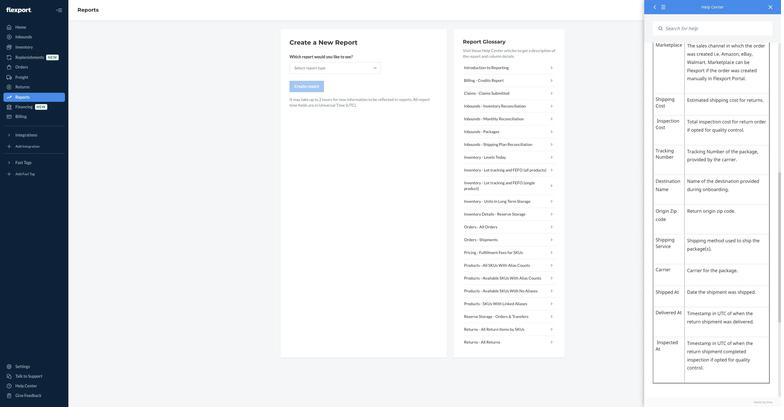 Task type: describe. For each thing, give the bounding box(es) containing it.
for inside button
[[508, 251, 513, 255]]

talk to support link
[[3, 373, 65, 382]]

inventory for inventory
[[15, 45, 33, 50]]

home
[[15, 25, 26, 30]]

today
[[496, 155, 506, 160]]

returns - all return items by skus
[[464, 328, 525, 332]]

report for billing - credits report
[[492, 78, 504, 83]]

fast tags
[[15, 161, 32, 165]]

fast tags button
[[3, 159, 65, 168]]

products for products - available skus with alias counts
[[464, 276, 480, 281]]

all inside it may take up to 2 hours for new information to be reflected in reports. all report time fields are in universal time (utc).
[[413, 97, 418, 102]]

1 horizontal spatial report
[[463, 39, 482, 45]]

0 vertical spatial help center
[[702, 4, 724, 10]]

- for orders - shipments
[[477, 238, 479, 243]]

inventory details - reserve storage
[[464, 212, 526, 217]]

new for financing
[[37, 105, 46, 109]]

0 horizontal spatial reserve
[[464, 315, 478, 320]]

inbounds for inbounds
[[15, 34, 32, 39]]

transfers
[[512, 315, 529, 320]]

information
[[347, 97, 368, 102]]

inventory - units in long term storage
[[464, 199, 531, 204]]

orders up shipments
[[485, 225, 498, 230]]

elevio by dixa
[[754, 401, 773, 405]]

talk
[[15, 375, 23, 379]]

reconciliation for inbounds - inventory reconciliation
[[501, 104, 526, 109]]

orders for orders
[[15, 65, 28, 70]]

shipments
[[480, 238, 498, 243]]

a inside the visit these help center articles to get a description of the report and column details.
[[529, 48, 531, 53]]

products for products - all skus with alias counts
[[464, 263, 480, 268]]

report for create report
[[308, 84, 319, 89]]

inventory - units in long term storage button
[[463, 196, 556, 208]]

introduction to reporting
[[464, 65, 509, 70]]

2 horizontal spatial help
[[702, 4, 711, 10]]

orders link
[[3, 63, 65, 72]]

settings
[[15, 365, 30, 370]]

- for billing - credits report
[[476, 78, 477, 83]]

returns - all returns button
[[463, 337, 556, 349]]

create report
[[294, 84, 319, 89]]

integrations
[[15, 133, 37, 138]]

alias for products - all skus with alias counts
[[508, 263, 517, 268]]

units
[[484, 199, 494, 204]]

billing for billing - credits report
[[464, 78, 475, 83]]

flexport logo image
[[6, 7, 32, 13]]

reporting
[[492, 65, 509, 70]]

to inside button
[[487, 65, 491, 70]]

tracking for (single
[[491, 181, 505, 186]]

tracking for (all
[[491, 168, 505, 173]]

report for select report type
[[306, 66, 317, 70]]

inbounds link
[[3, 32, 65, 42]]

time
[[290, 103, 298, 108]]

of
[[552, 48, 556, 53]]

to right talk
[[23, 375, 27, 379]]

inbounds for inbounds - shipping plan reconciliation
[[464, 142, 481, 147]]

- for inventory - lot tracking and fefo (single product)
[[482, 181, 483, 186]]

which
[[290, 54, 301, 59]]

and inside the visit these help center articles to get a description of the report and column details.
[[482, 54, 488, 59]]

available for products - available skus with no aliases
[[483, 289, 499, 294]]

orders for orders - shipments
[[464, 238, 477, 243]]

Search search field
[[663, 21, 773, 36]]

skus up products - available skus with no aliases
[[500, 276, 509, 281]]

- for products - available skus with no aliases
[[481, 289, 482, 294]]

details
[[482, 212, 494, 217]]

0 vertical spatial aliases
[[526, 289, 538, 294]]

time
[[336, 103, 345, 108]]

report for which report would you like to see?
[[302, 54, 314, 59]]

inbounds - inventory reconciliation
[[464, 104, 526, 109]]

claims - claims submitted
[[464, 91, 510, 96]]

- for returns - all returns
[[479, 340, 480, 345]]

close navigation image
[[56, 7, 63, 14]]

inventory - lot tracking and fefo (single product) button
[[463, 177, 556, 196]]

- for inbounds - monthly reconciliation
[[481, 117, 483, 121]]

claims - claims submitted button
[[463, 87, 556, 100]]

plan
[[499, 142, 507, 147]]

it
[[290, 97, 292, 102]]

returns - all return items by skus button
[[463, 324, 556, 337]]

inventory - lot tracking and fefo (all products)
[[464, 168, 547, 173]]

fefo for (all
[[513, 168, 523, 173]]

shipping
[[483, 142, 499, 147]]

reserve storage - orders & transfers button
[[463, 311, 556, 324]]

fast inside dropdown button
[[15, 161, 23, 165]]

talk to support
[[15, 375, 42, 379]]

for inside it may take up to 2 hours for new information to be reflected in reports. all report time fields are in universal time (utc).
[[333, 97, 338, 102]]

- for orders - all orders
[[477, 225, 479, 230]]

returns for returns - all return items by skus
[[464, 328, 478, 332]]

integration
[[22, 145, 40, 149]]

and for inventory - lot tracking and fefo (single product)
[[506, 181, 512, 186]]

elevio by dixa link
[[653, 401, 773, 405]]

0 horizontal spatial in
[[315, 103, 318, 108]]

- inside inventory details - reserve storage button
[[495, 212, 497, 217]]

report glossary
[[463, 39, 506, 45]]

help center link
[[3, 382, 65, 391]]

orders - shipments button
[[463, 234, 556, 247]]

add integration
[[15, 145, 40, 149]]

freight link
[[3, 73, 65, 82]]

with for products - available skus with no aliases
[[510, 289, 519, 294]]

description
[[532, 48, 551, 53]]

1 vertical spatial reports link
[[3, 93, 65, 102]]

give
[[15, 394, 24, 399]]

- inside "reserve storage - orders & transfers" button
[[493, 315, 495, 320]]

products)
[[530, 168, 547, 173]]

products - available skus with alias counts button
[[463, 273, 556, 285]]

orders - all orders
[[464, 225, 498, 230]]

freight
[[15, 75, 28, 80]]

1 claims from the left
[[464, 91, 476, 96]]

reconciliation for inbounds - monthly reconciliation
[[499, 117, 524, 121]]

2 horizontal spatial center
[[712, 4, 724, 10]]

- for products - skus with linked aliases
[[481, 302, 482, 307]]

universal
[[319, 103, 336, 108]]

all for returns - all returns
[[481, 340, 486, 345]]

2 vertical spatial storage
[[479, 315, 493, 320]]

orders - shipments
[[464, 238, 498, 243]]

products - all skus with alias counts button
[[463, 260, 556, 273]]

lot for inventory - lot tracking and fefo (all products)
[[484, 168, 490, 173]]

inbounds for inbounds - packages
[[464, 129, 481, 134]]

2
[[319, 97, 322, 102]]

levels
[[484, 155, 495, 160]]

inbounds - monthly reconciliation
[[464, 117, 524, 121]]

center inside the visit these help center articles to get a description of the report and column details.
[[491, 48, 504, 53]]

all for orders - all orders
[[480, 225, 484, 230]]

to left 2
[[315, 97, 318, 102]]

billing - credits report
[[464, 78, 504, 83]]

give feedback
[[15, 394, 41, 399]]

pricing - fulfillment fees for skus
[[464, 251, 523, 255]]

products - available skus with no aliases button
[[463, 285, 556, 298]]

1 vertical spatial by
[[763, 401, 766, 405]]

fefo for (single
[[513, 181, 523, 186]]

and for inventory - lot tracking and fefo (all products)
[[506, 168, 512, 173]]

visit
[[463, 48, 471, 53]]

like
[[334, 54, 340, 59]]

no
[[520, 289, 525, 294]]

0 vertical spatial storage
[[517, 199, 531, 204]]

glossary
[[483, 39, 506, 45]]



Task type: locate. For each thing, give the bounding box(es) containing it.
- inside the billing - credits report button
[[476, 78, 477, 83]]

create for create report
[[294, 84, 307, 89]]

available up products - skus with linked aliases
[[483, 289, 499, 294]]

inventory up product)
[[464, 181, 481, 186]]

which report would you like to see?
[[290, 54, 353, 59]]

-
[[476, 78, 477, 83], [477, 91, 478, 96], [481, 104, 483, 109], [481, 117, 483, 121], [481, 129, 483, 134], [481, 142, 483, 147], [482, 155, 483, 160], [482, 168, 483, 173], [482, 181, 483, 186], [482, 199, 483, 204], [495, 212, 497, 217], [477, 225, 479, 230], [477, 238, 479, 243], [477, 251, 479, 255], [481, 263, 482, 268], [481, 276, 482, 281], [481, 289, 482, 294], [481, 302, 482, 307], [493, 315, 495, 320], [479, 328, 480, 332], [479, 340, 480, 345]]

- inside claims - claims submitted button
[[477, 91, 478, 96]]

1 vertical spatial counts
[[529, 276, 541, 281]]

1 horizontal spatial claims
[[479, 91, 491, 96]]

home link
[[3, 23, 65, 32]]

0 vertical spatial alias
[[508, 263, 517, 268]]

0 horizontal spatial help center
[[15, 384, 37, 389]]

inbounds down home
[[15, 34, 32, 39]]

create for create a new report
[[290, 39, 311, 46]]

1 horizontal spatial by
[[763, 401, 766, 405]]

report inside the visit these help center articles to get a description of the report and column details.
[[470, 54, 481, 59]]

- right pricing
[[477, 251, 479, 255]]

inbounds - inventory reconciliation button
[[463, 100, 556, 113]]

2 add from the top
[[15, 172, 22, 177]]

and
[[482, 54, 488, 59], [506, 168, 512, 173], [506, 181, 512, 186]]

returns for returns
[[15, 85, 30, 90]]

create up 'which'
[[290, 39, 311, 46]]

0 vertical spatial billing
[[464, 78, 475, 83]]

skus
[[514, 251, 523, 255], [488, 263, 498, 268], [500, 276, 509, 281], [500, 289, 509, 294], [483, 302, 492, 307], [515, 328, 525, 332]]

get
[[522, 48, 528, 53]]

reconciliation inside inbounds - shipping plan reconciliation button
[[508, 142, 533, 147]]

all down fulfillment
[[483, 263, 488, 268]]

1 horizontal spatial reports link
[[78, 7, 99, 13]]

inbounds - monthly reconciliation button
[[463, 113, 556, 126]]

billing down financing on the top left of page
[[15, 114, 27, 119]]

add for add fast tag
[[15, 172, 22, 177]]

by right the items
[[510, 328, 514, 332]]

- inside inventory - lot tracking and fefo (all products) button
[[482, 168, 483, 173]]

1 tracking from the top
[[491, 168, 505, 173]]

packages
[[483, 129, 500, 134]]

in inside inventory - units in long term storage button
[[494, 199, 498, 204]]

- inside orders - all orders button
[[477, 225, 479, 230]]

1 horizontal spatial new
[[48, 55, 57, 60]]

inventory details - reserve storage button
[[463, 208, 556, 221]]

fefo left (single
[[513, 181, 523, 186]]

0 vertical spatial reconciliation
[[501, 104, 526, 109]]

a right get
[[529, 48, 531, 53]]

- inside products - available skus with no aliases button
[[481, 289, 482, 294]]

report for create a new report
[[335, 39, 358, 46]]

0 vertical spatial in
[[395, 97, 398, 102]]

available inside products - available skus with no aliases button
[[483, 289, 499, 294]]

0 vertical spatial help
[[702, 4, 711, 10]]

fefo left (all
[[513, 168, 523, 173]]

reconciliation
[[501, 104, 526, 109], [499, 117, 524, 121], [508, 142, 533, 147]]

returns
[[15, 85, 30, 90], [464, 328, 478, 332], [464, 340, 478, 345], [487, 340, 501, 345]]

report up see?
[[335, 39, 358, 46]]

1 vertical spatial new
[[339, 97, 346, 102]]

report up select report type
[[302, 54, 314, 59]]

all up orders - shipments
[[480, 225, 484, 230]]

products - skus with linked aliases button
[[463, 298, 556, 311]]

inventory for inventory - levels today
[[464, 155, 481, 160]]

alias
[[508, 263, 517, 268], [520, 276, 528, 281]]

2 available from the top
[[483, 289, 499, 294]]

returns inside button
[[464, 328, 478, 332]]

1 vertical spatial fast
[[22, 172, 29, 177]]

it may take up to 2 hours for new information to be reflected in reports. all report time fields are in universal time (utc).
[[290, 97, 430, 108]]

fefo inside inventory - lot tracking and fefo (single product)
[[513, 181, 523, 186]]

select report type
[[294, 66, 326, 70]]

1 horizontal spatial billing
[[464, 78, 475, 83]]

1 fefo from the top
[[513, 168, 523, 173]]

inventory inside "link"
[[15, 45, 33, 50]]

add integration link
[[3, 142, 65, 151]]

new for replenishments
[[48, 55, 57, 60]]

long
[[498, 199, 507, 204]]

- inside products - available skus with alias counts button
[[481, 276, 482, 281]]

1 horizontal spatial a
[[529, 48, 531, 53]]

- inside inbounds - packages button
[[481, 129, 483, 134]]

- for inventory - lot tracking and fefo (all products)
[[482, 168, 483, 173]]

tag
[[30, 172, 35, 177]]

and left column
[[482, 54, 488, 59]]

monthly
[[483, 117, 498, 121]]

lot down inventory - levels today
[[484, 168, 490, 173]]

2 vertical spatial center
[[25, 384, 37, 389]]

0 vertical spatial lot
[[484, 168, 490, 173]]

help inside "link"
[[15, 384, 24, 389]]

0 horizontal spatial by
[[510, 328, 514, 332]]

- inside inventory - lot tracking and fefo (single product)
[[482, 181, 483, 186]]

claims down the billing - credits report
[[464, 91, 476, 96]]

skus up reserve storage - orders & transfers
[[483, 302, 492, 307]]

select
[[294, 66, 305, 70]]

reports
[[78, 7, 99, 13], [15, 95, 30, 100]]

report up up
[[308, 84, 319, 89]]

- for claims - claims submitted
[[477, 91, 478, 96]]

0 horizontal spatial reports link
[[3, 93, 65, 102]]

2 products from the top
[[464, 276, 480, 281]]

with for products - available skus with alias counts
[[510, 276, 519, 281]]

reflected
[[378, 97, 394, 102]]

inbounds up inbounds - packages
[[464, 117, 481, 121]]

fields
[[298, 103, 308, 108]]

inventory - levels today button
[[463, 151, 556, 164]]

1 vertical spatial center
[[491, 48, 504, 53]]

1 vertical spatial billing
[[15, 114, 27, 119]]

1 vertical spatial reserve
[[464, 315, 478, 320]]

1 lot from the top
[[484, 168, 490, 173]]

inbounds inside 'button'
[[464, 117, 481, 121]]

1 vertical spatial a
[[529, 48, 531, 53]]

- inside inventory - levels today button
[[482, 155, 483, 160]]

0 vertical spatial reserve
[[497, 212, 512, 217]]

products - skus with linked aliases
[[464, 302, 527, 307]]

by left dixa
[[763, 401, 766, 405]]

2 claims from the left
[[479, 91, 491, 96]]

- left packages
[[481, 129, 483, 134]]

1 horizontal spatial reserve
[[497, 212, 512, 217]]

1 vertical spatial tracking
[[491, 181, 505, 186]]

all for products - all skus with alias counts
[[483, 263, 488, 268]]

0 vertical spatial a
[[313, 39, 317, 46]]

- left the monthly
[[481, 117, 483, 121]]

- left the credits
[[476, 78, 477, 83]]

- up "inventory - units in long term storage"
[[482, 181, 483, 186]]

(all
[[524, 168, 529, 173]]

a left new
[[313, 39, 317, 46]]

tracking down the inventory - lot tracking and fefo (all products)
[[491, 181, 505, 186]]

storage up return
[[479, 315, 493, 320]]

financing
[[15, 105, 33, 109]]

1 horizontal spatial in
[[395, 97, 398, 102]]

all right reports.
[[413, 97, 418, 102]]

- inside returns - all return items by skus button
[[479, 328, 480, 332]]

skus down orders - shipments button
[[514, 251, 523, 255]]

and down inventory - levels today button
[[506, 168, 512, 173]]

inventory link
[[3, 43, 65, 52]]

billing down introduction
[[464, 78, 475, 83]]

products for products - skus with linked aliases
[[464, 302, 480, 307]]

products for products - available skus with no aliases
[[464, 289, 480, 294]]

orders - all orders button
[[463, 221, 556, 234]]

inventory
[[15, 45, 33, 50], [483, 104, 501, 109], [464, 155, 481, 160], [464, 168, 481, 173], [464, 181, 481, 186], [464, 199, 481, 204], [464, 212, 481, 217]]

help up search "search box"
[[702, 4, 711, 10]]

0 horizontal spatial report
[[335, 39, 358, 46]]

inbounds inside button
[[464, 104, 481, 109]]

to inside the visit these help center articles to get a description of the report and column details.
[[518, 48, 522, 53]]

billing inside button
[[464, 78, 475, 83]]

inventory left levels
[[464, 155, 481, 160]]

inventory for inventory - lot tracking and fefo (all products)
[[464, 168, 481, 173]]

&
[[509, 315, 512, 320]]

0 vertical spatial fefo
[[513, 168, 523, 173]]

2 vertical spatial new
[[37, 105, 46, 109]]

- inside inbounds - inventory reconciliation button
[[481, 104, 483, 109]]

counts for products - available skus with alias counts
[[529, 276, 541, 281]]

report inside it may take up to 2 hours for new information to be reflected in reports. all report time fields are in universal time (utc).
[[419, 97, 430, 102]]

1 horizontal spatial for
[[508, 251, 513, 255]]

with for products - all skus with alias counts
[[499, 263, 508, 268]]

you
[[326, 54, 333, 59]]

tracking inside inventory - lot tracking and fefo (single product)
[[491, 181, 505, 186]]

alias down pricing - fulfillment fees for skus button
[[508, 263, 517, 268]]

visit these help center articles to get a description of the report and column details.
[[463, 48, 556, 59]]

- inside the returns - all returns button
[[479, 340, 480, 345]]

1 horizontal spatial alias
[[520, 276, 528, 281]]

fast left tag
[[22, 172, 29, 177]]

1 vertical spatial storage
[[512, 212, 526, 217]]

0 horizontal spatial claims
[[464, 91, 476, 96]]

1 vertical spatial available
[[483, 289, 499, 294]]

report down these
[[470, 54, 481, 59]]

0 vertical spatial fast
[[15, 161, 23, 165]]

1 vertical spatial fefo
[[513, 181, 523, 186]]

1 vertical spatial lot
[[484, 181, 490, 186]]

0 horizontal spatial a
[[313, 39, 317, 46]]

create report button
[[290, 81, 324, 92]]

dixa
[[767, 401, 773, 405]]

reconciliation inside inbounds - inventory reconciliation button
[[501, 104, 526, 109]]

create inside create report button
[[294, 84, 307, 89]]

orders left '&' at the right bottom of page
[[496, 315, 508, 320]]

with down products - all skus with alias counts button
[[510, 276, 519, 281]]

for up time
[[333, 97, 338, 102]]

counts inside button
[[518, 263, 530, 268]]

- inside orders - shipments button
[[477, 238, 479, 243]]

reconciliation inside inbounds - monthly reconciliation 'button'
[[499, 117, 524, 121]]

0 vertical spatial by
[[510, 328, 514, 332]]

1 horizontal spatial help
[[482, 48, 491, 53]]

0 vertical spatial for
[[333, 97, 338, 102]]

skus down products - available skus with alias counts
[[500, 289, 509, 294]]

- inside products - all skus with alias counts button
[[481, 263, 482, 268]]

3 products from the top
[[464, 289, 480, 294]]

- for products - all skus with alias counts
[[481, 263, 482, 268]]

inbounds for inbounds - inventory reconciliation
[[464, 104, 481, 109]]

support
[[28, 375, 42, 379]]

products - available skus with no aliases
[[464, 289, 538, 294]]

1 vertical spatial reconciliation
[[499, 117, 524, 121]]

help center up give feedback
[[15, 384, 37, 389]]

0 horizontal spatial alias
[[508, 263, 517, 268]]

help up "give"
[[15, 384, 24, 389]]

1 vertical spatial for
[[508, 251, 513, 255]]

inventory down inventory - levels today
[[464, 168, 481, 173]]

- for inventory - levels today
[[482, 155, 483, 160]]

add for add integration
[[15, 145, 22, 149]]

for right fees
[[508, 251, 513, 255]]

lot up units
[[484, 181, 490, 186]]

1 vertical spatial alias
[[520, 276, 528, 281]]

2 horizontal spatial in
[[494, 199, 498, 204]]

by inside button
[[510, 328, 514, 332]]

linked
[[503, 302, 514, 307]]

- for inventory - units in long term storage
[[482, 199, 483, 204]]

skus down pricing - fulfillment fees for skus
[[488, 263, 498, 268]]

aliases right linked
[[515, 302, 527, 307]]

- for inbounds - inventory reconciliation
[[481, 104, 483, 109]]

- inside inventory - units in long term storage button
[[482, 199, 483, 204]]

lot inside inventory - lot tracking and fefo (single product)
[[484, 181, 490, 186]]

aliases right no
[[526, 289, 538, 294]]

may
[[293, 97, 300, 102]]

products - available skus with alias counts
[[464, 276, 541, 281]]

to right like
[[341, 54, 345, 59]]

inventory down product)
[[464, 199, 481, 204]]

inbounds - shipping plan reconciliation
[[464, 142, 533, 147]]

1 vertical spatial help
[[482, 48, 491, 53]]

0 horizontal spatial for
[[333, 97, 338, 102]]

counts for products - all skus with alias counts
[[518, 263, 530, 268]]

0 vertical spatial and
[[482, 54, 488, 59]]

- up reserve storage - orders & transfers
[[481, 302, 482, 307]]

1 products from the top
[[464, 263, 480, 268]]

1 vertical spatial help center
[[15, 384, 37, 389]]

column
[[489, 54, 502, 59]]

1 vertical spatial reports
[[15, 95, 30, 100]]

- up orders - shipments
[[477, 225, 479, 230]]

fees
[[499, 251, 507, 255]]

1 add from the top
[[15, 145, 22, 149]]

0 vertical spatial center
[[712, 4, 724, 10]]

- inside pricing - fulfillment fees for skus button
[[477, 251, 479, 255]]

credits
[[478, 78, 491, 83]]

inventory for inventory details - reserve storage
[[464, 212, 481, 217]]

tracking
[[491, 168, 505, 173], [491, 181, 505, 186]]

0 vertical spatial create
[[290, 39, 311, 46]]

the
[[463, 54, 469, 59]]

inventory up the monthly
[[483, 104, 501, 109]]

help center up search "search box"
[[702, 4, 724, 10]]

0 horizontal spatial help
[[15, 384, 24, 389]]

0 horizontal spatial reports
[[15, 95, 30, 100]]

- for pricing - fulfillment fees for skus
[[477, 251, 479, 255]]

1 vertical spatial in
[[315, 103, 318, 108]]

0 horizontal spatial billing
[[15, 114, 27, 119]]

2 fefo from the top
[[513, 181, 523, 186]]

1 vertical spatial aliases
[[515, 302, 527, 307]]

elevio
[[754, 401, 762, 405]]

fast left tags
[[15, 161, 23, 165]]

- inside inbounds - shipping plan reconciliation button
[[481, 142, 483, 147]]

inbounds left packages
[[464, 129, 481, 134]]

- inside products - skus with linked aliases button
[[481, 302, 482, 307]]

inventory for inventory - lot tracking and fefo (single product)
[[464, 181, 481, 186]]

orders up freight
[[15, 65, 28, 70]]

orders up orders - shipments
[[464, 225, 477, 230]]

report right reports.
[[419, 97, 430, 102]]

in right are
[[315, 103, 318, 108]]

add fast tag link
[[3, 170, 65, 179]]

report left 'type'
[[306, 66, 317, 70]]

- inside inbounds - monthly reconciliation 'button'
[[481, 117, 483, 121]]

0 vertical spatial reports
[[78, 7, 99, 13]]

2 vertical spatial and
[[506, 181, 512, 186]]

1 available from the top
[[483, 276, 499, 281]]

- up returns - all return items by skus
[[493, 315, 495, 320]]

1 horizontal spatial center
[[491, 48, 504, 53]]

- for inbounds - packages
[[481, 129, 483, 134]]

with left no
[[510, 289, 519, 294]]

0 horizontal spatial new
[[37, 105, 46, 109]]

0 horizontal spatial center
[[25, 384, 37, 389]]

1 vertical spatial and
[[506, 168, 512, 173]]

tracking down today
[[491, 168, 505, 173]]

alias for products - available skus with alias counts
[[520, 276, 528, 281]]

term
[[508, 199, 517, 204]]

alias inside button
[[508, 263, 517, 268]]

- for inbounds - shipping plan reconciliation
[[481, 142, 483, 147]]

to left reporting
[[487, 65, 491, 70]]

pricing
[[464, 251, 476, 255]]

all for returns - all return items by skus
[[481, 328, 486, 332]]

inbounds - packages
[[464, 129, 500, 134]]

2 vertical spatial reconciliation
[[508, 142, 533, 147]]

- for products - available skus with alias counts
[[481, 276, 482, 281]]

- right details at the bottom right of the page
[[495, 212, 497, 217]]

0 vertical spatial new
[[48, 55, 57, 60]]

2 tracking from the top
[[491, 181, 505, 186]]

inbounds down inbounds - packages
[[464, 142, 481, 147]]

orders for orders - all orders
[[464, 225, 477, 230]]

2 vertical spatial help
[[15, 384, 24, 389]]

create up may
[[294, 84, 307, 89]]

- down claims - claims submitted
[[481, 104, 483, 109]]

new up time
[[339, 97, 346, 102]]

center down talk to support at the bottom left of the page
[[25, 384, 37, 389]]

all inside button
[[481, 328, 486, 332]]

- left levels
[[482, 155, 483, 160]]

center up column
[[491, 48, 504, 53]]

0 vertical spatial counts
[[518, 263, 530, 268]]

inbounds for inbounds - monthly reconciliation
[[464, 117, 481, 121]]

- down products - all skus with alias counts in the right of the page
[[481, 276, 482, 281]]

storage down term
[[512, 212, 526, 217]]

details.
[[502, 54, 515, 59]]

report
[[335, 39, 358, 46], [463, 39, 482, 45], [492, 78, 504, 83]]

help inside the visit these help center articles to get a description of the report and column details.
[[482, 48, 491, 53]]

2 horizontal spatial report
[[492, 78, 504, 83]]

billing link
[[3, 112, 65, 121]]

to left be
[[369, 97, 372, 102]]

new inside it may take up to 2 hours for new information to be reflected in reports. all report time fields are in universal time (utc).
[[339, 97, 346, 102]]

orders up pricing
[[464, 238, 477, 243]]

see?
[[345, 54, 353, 59]]

report inside button
[[308, 84, 319, 89]]

type
[[318, 66, 326, 70]]

with left linked
[[493, 302, 502, 307]]

2 horizontal spatial new
[[339, 97, 346, 102]]

items
[[500, 328, 509, 332]]

- down inventory - levels today
[[482, 168, 483, 173]]

skus down transfers
[[515, 328, 525, 332]]

available for products - available skus with alias counts
[[483, 276, 499, 281]]

inventory - lot tracking and fefo (single product)
[[464, 181, 535, 191]]

0 vertical spatial tracking
[[491, 168, 505, 173]]

reserve down long
[[497, 212, 512, 217]]

products - all skus with alias counts
[[464, 263, 530, 268]]

- down fulfillment
[[481, 263, 482, 268]]

- left the shipping
[[481, 142, 483, 147]]

0 vertical spatial available
[[483, 276, 499, 281]]

all left return
[[481, 328, 486, 332]]

add down 'fast tags'
[[15, 172, 22, 177]]

help down report glossary on the right top of page
[[482, 48, 491, 53]]

1 vertical spatial add
[[15, 172, 22, 177]]

are
[[308, 103, 314, 108]]

lot for inventory - lot tracking and fefo (single product)
[[484, 181, 490, 186]]

settings link
[[3, 363, 65, 372]]

inbounds down claims - claims submitted
[[464, 104, 481, 109]]

reconciliation down claims - claims submitted button
[[501, 104, 526, 109]]

billing for billing
[[15, 114, 27, 119]]

inbounds - packages button
[[463, 126, 556, 139]]

reports.
[[399, 97, 413, 102]]

inventory up replenishments on the top left of page
[[15, 45, 33, 50]]

1 horizontal spatial help center
[[702, 4, 724, 10]]

center inside "link"
[[25, 384, 37, 389]]

with inside button
[[510, 276, 519, 281]]

would
[[314, 54, 325, 59]]

1 vertical spatial create
[[294, 84, 307, 89]]

with down fees
[[499, 263, 508, 268]]

available inside products - available skus with alias counts button
[[483, 276, 499, 281]]

1 horizontal spatial reports
[[78, 7, 99, 13]]

counts inside button
[[529, 276, 541, 281]]

fast
[[15, 161, 23, 165], [22, 172, 29, 177]]

4 products from the top
[[464, 302, 480, 307]]

reserve up returns - all return items by skus
[[464, 315, 478, 320]]

inventory for inventory - units in long term storage
[[464, 199, 481, 204]]

0 vertical spatial reports link
[[78, 7, 99, 13]]

2 vertical spatial in
[[494, 199, 498, 204]]

aliases
[[526, 289, 538, 294], [515, 302, 527, 307]]

inventory - lot tracking and fefo (all products) button
[[463, 164, 556, 177]]

in left long
[[494, 199, 498, 204]]

2 lot from the top
[[484, 181, 490, 186]]

new
[[319, 39, 333, 46]]

replenishments
[[15, 55, 44, 60]]

inbounds
[[15, 34, 32, 39], [464, 104, 481, 109], [464, 117, 481, 121], [464, 129, 481, 134], [464, 142, 481, 147]]

returns for returns - all returns
[[464, 340, 478, 345]]

counts
[[518, 263, 530, 268], [529, 276, 541, 281]]

0 vertical spatial add
[[15, 145, 22, 149]]

inventory inside inventory - lot tracking and fefo (single product)
[[464, 181, 481, 186]]

and inside inventory - lot tracking and fefo (single product)
[[506, 181, 512, 186]]

alias inside button
[[520, 276, 528, 281]]

help center inside help center "link"
[[15, 384, 37, 389]]

- left return
[[479, 328, 480, 332]]

report inside button
[[492, 78, 504, 83]]

- down the billing - credits report
[[477, 91, 478, 96]]

and down inventory - lot tracking and fefo (all products) button
[[506, 181, 512, 186]]

products inside button
[[464, 276, 480, 281]]

- for returns - all return items by skus
[[479, 328, 480, 332]]

add fast tag
[[15, 172, 35, 177]]

alias up no
[[520, 276, 528, 281]]

introduction to reporting button
[[463, 62, 556, 74]]



Task type: vqa. For each thing, say whether or not it's contained in the screenshot.
the middle Help
yes



